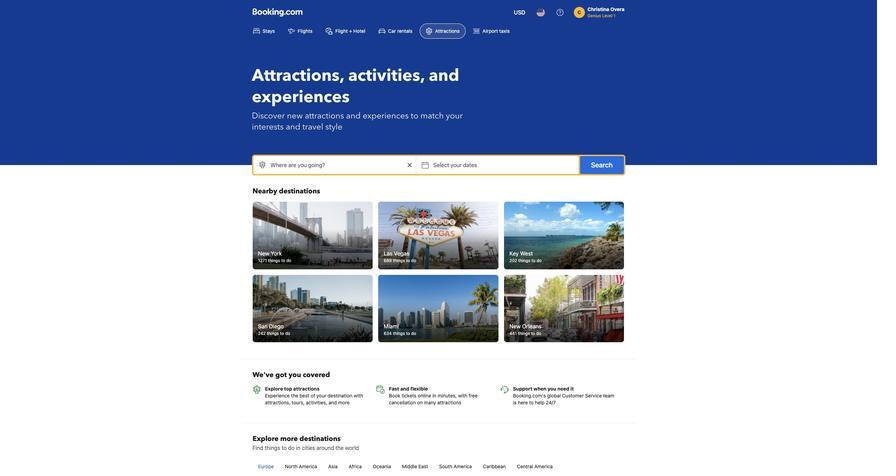 Task type: locate. For each thing, give the bounding box(es) containing it.
your right of
[[317, 393, 327, 399]]

1 horizontal spatial more
[[338, 400, 350, 406]]

central america
[[517, 464, 553, 470]]

c
[[578, 9, 581, 15]]

explore top attractions experience the best of your destination with attractions, tours, activities, and more
[[265, 386, 363, 406]]

0 vertical spatial more
[[338, 400, 350, 406]]

stays link
[[247, 24, 281, 39]]

things down "miami"
[[393, 331, 405, 337]]

do right 634
[[411, 331, 416, 337]]

destinations inside explore more destinations find things to do in cities around the world
[[300, 435, 341, 444]]

0 vertical spatial new
[[258, 251, 269, 257]]

do
[[286, 258, 291, 263], [411, 258, 416, 263], [537, 258, 542, 263], [285, 331, 290, 337], [411, 331, 416, 337], [537, 331, 542, 337], [288, 446, 295, 452]]

attractions inside attractions, activities, and experiences discover new attractions and experiences to match your interests and travel style
[[305, 110, 344, 122]]

202
[[510, 258, 517, 263]]

america right south
[[454, 464, 472, 470]]

do right 1271
[[286, 258, 291, 263]]

1 horizontal spatial new
[[510, 324, 521, 330]]

covered
[[303, 371, 330, 380]]

select
[[434, 162, 449, 168]]

need
[[558, 386, 570, 392]]

minutes,
[[438, 393, 457, 399]]

you up global
[[548, 386, 557, 392]]

1 vertical spatial attractions
[[293, 386, 320, 392]]

new
[[258, 251, 269, 257], [510, 324, 521, 330]]

you
[[289, 371, 301, 380], [548, 386, 557, 392]]

to inside new york 1271 things to do
[[281, 258, 285, 263]]

south america button
[[434, 458, 478, 472]]

new up 441
[[510, 324, 521, 330]]

your
[[446, 110, 463, 122], [451, 162, 462, 168], [317, 393, 327, 399]]

1 vertical spatial more
[[280, 435, 298, 444]]

0 vertical spatial in
[[433, 393, 437, 399]]

0 vertical spatial you
[[289, 371, 301, 380]]

new york 1271 things to do
[[258, 251, 291, 263]]

you for when
[[548, 386, 557, 392]]

1 horizontal spatial in
[[433, 393, 437, 399]]

24/7
[[546, 400, 556, 406]]

christina
[[588, 6, 610, 12]]

do right 689 on the left bottom
[[411, 258, 416, 263]]

nearby
[[253, 187, 277, 196]]

africa button
[[343, 458, 368, 472]]

0 horizontal spatial you
[[289, 371, 301, 380]]

level
[[603, 13, 613, 18]]

you right got
[[289, 371, 301, 380]]

1271
[[258, 258, 267, 263]]

find
[[253, 446, 263, 452]]

east
[[419, 464, 428, 470]]

activities,
[[348, 64, 425, 87], [306, 400, 327, 406]]

explore
[[265, 386, 283, 392], [253, 435, 279, 444]]

0 horizontal spatial experiences
[[252, 86, 350, 109]]

new inside new york 1271 things to do
[[258, 251, 269, 257]]

things down vegas
[[393, 258, 405, 263]]

0 vertical spatial activities,
[[348, 64, 425, 87]]

to down york
[[281, 258, 285, 263]]

to down booking.com's
[[529, 400, 534, 406]]

0 horizontal spatial more
[[280, 435, 298, 444]]

do right 202
[[537, 258, 542, 263]]

do for key west
[[537, 258, 542, 263]]

attractions right new
[[305, 110, 344, 122]]

to left match
[[411, 110, 419, 122]]

america right central
[[535, 464, 553, 470]]

tab list
[[253, 458, 625, 472]]

1 vertical spatial experiences
[[363, 110, 409, 122]]

do for las vegas
[[411, 258, 416, 263]]

1 vertical spatial activities,
[[306, 400, 327, 406]]

san
[[258, 324, 268, 330]]

the up tours,
[[291, 393, 298, 399]]

customer
[[562, 393, 584, 399]]

explore up experience
[[265, 386, 283, 392]]

with inside fast and flexible book tickets online in minutes, with free cancellation on many attractions
[[458, 393, 468, 399]]

things inside explore more destinations find things to do in cities around the world
[[265, 446, 280, 452]]

san diego 242 things to do
[[258, 324, 290, 337]]

3 america from the left
[[535, 464, 553, 470]]

in
[[433, 393, 437, 399], [296, 446, 301, 452]]

1 horizontal spatial experiences
[[363, 110, 409, 122]]

in left 'cities'
[[296, 446, 301, 452]]

1 horizontal spatial you
[[548, 386, 557, 392]]

things
[[268, 258, 280, 263], [393, 258, 405, 263], [519, 258, 531, 263], [267, 331, 279, 337], [393, 331, 405, 337], [518, 331, 530, 337], [265, 446, 280, 452]]

cancellation
[[389, 400, 416, 406]]

to down orleans
[[531, 331, 535, 337]]

0 horizontal spatial activities,
[[306, 400, 327, 406]]

in inside fast and flexible book tickets online in minutes, with free cancellation on many attractions
[[433, 393, 437, 399]]

1 with from the left
[[354, 393, 363, 399]]

search
[[591, 161, 613, 169]]

booking.com's
[[513, 393, 546, 399]]

2 america from the left
[[454, 464, 472, 470]]

miami 634 things to do
[[384, 324, 416, 337]]

1 vertical spatial new
[[510, 324, 521, 330]]

do for new orleans
[[537, 331, 542, 337]]

1 horizontal spatial with
[[458, 393, 468, 399]]

things down orleans
[[518, 331, 530, 337]]

support when you need it booking.com's global customer service team is here to help 24/7
[[513, 386, 615, 406]]

world
[[345, 446, 359, 452]]

0 horizontal spatial in
[[296, 446, 301, 452]]

1 vertical spatial explore
[[253, 435, 279, 444]]

new inside new orleans 441 things to do
[[510, 324, 521, 330]]

dates
[[463, 162, 477, 168]]

with left free
[[458, 393, 468, 399]]

1 vertical spatial you
[[548, 386, 557, 392]]

north america button
[[280, 458, 323, 472]]

taxis
[[500, 28, 510, 34]]

explore up find
[[253, 435, 279, 444]]

rentals
[[397, 28, 413, 34]]

things for new orleans
[[518, 331, 530, 337]]

new up 1271
[[258, 251, 269, 257]]

0 horizontal spatial america
[[299, 464, 317, 470]]

car rentals link
[[373, 24, 419, 39]]

0 horizontal spatial the
[[291, 393, 298, 399]]

new orleans 441 things to do
[[510, 324, 542, 337]]

+
[[349, 28, 352, 34]]

things down diego
[[267, 331, 279, 337]]

asia button
[[323, 458, 343, 472]]

america inside button
[[535, 464, 553, 470]]

0 vertical spatial the
[[291, 393, 298, 399]]

to down diego
[[280, 331, 284, 337]]

do inside new york 1271 things to do
[[286, 258, 291, 263]]

1 horizontal spatial activities,
[[348, 64, 425, 87]]

0 vertical spatial explore
[[265, 386, 283, 392]]

to down vegas
[[406, 258, 410, 263]]

2 vertical spatial your
[[317, 393, 327, 399]]

your left dates
[[451, 162, 462, 168]]

with right destination
[[354, 393, 363, 399]]

you for got
[[289, 371, 301, 380]]

Where are you going? search field
[[253, 156, 416, 174]]

with inside explore top attractions experience the best of your destination with attractions, tours, activities, and more
[[354, 393, 363, 399]]

things inside new orleans 441 things to do
[[518, 331, 530, 337]]

do inside san diego 242 things to do
[[285, 331, 290, 337]]

attractions up best
[[293, 386, 320, 392]]

more up north
[[280, 435, 298, 444]]

interests
[[252, 121, 284, 133]]

central
[[517, 464, 533, 470]]

the
[[291, 393, 298, 399], [336, 446, 344, 452]]

service
[[586, 393, 602, 399]]

and
[[429, 64, 460, 87], [346, 110, 361, 122], [286, 121, 301, 133], [401, 386, 409, 392], [329, 400, 337, 406]]

1 horizontal spatial the
[[336, 446, 344, 452]]

help
[[535, 400, 545, 406]]

0 vertical spatial attractions
[[305, 110, 344, 122]]

441
[[510, 331, 517, 337]]

689
[[384, 258, 392, 263]]

flights link
[[282, 24, 319, 39]]

0 horizontal spatial with
[[354, 393, 363, 399]]

do inside new orleans 441 things to do
[[537, 331, 542, 337]]

more inside explore more destinations find things to do in cities around the world
[[280, 435, 298, 444]]

explore inside explore top attractions experience the best of your destination with attractions, tours, activities, and more
[[265, 386, 283, 392]]

attractions down minutes,
[[438, 400, 462, 406]]

it
[[571, 386, 574, 392]]

experience
[[265, 393, 290, 399]]

2 vertical spatial attractions
[[438, 400, 462, 406]]

experiences
[[252, 86, 350, 109], [363, 110, 409, 122]]

0 vertical spatial your
[[446, 110, 463, 122]]

key west image
[[504, 202, 625, 270]]

to inside las vegas 689 things to do
[[406, 258, 410, 263]]

south
[[439, 464, 453, 470]]

north america
[[285, 464, 317, 470]]

airport
[[483, 28, 498, 34]]

do inside key west 202 things to do
[[537, 258, 542, 263]]

1 vertical spatial the
[[336, 446, 344, 452]]

1 america from the left
[[299, 464, 317, 470]]

america right north
[[299, 464, 317, 470]]

to inside explore more destinations find things to do in cities around the world
[[282, 446, 287, 452]]

we've
[[253, 371, 274, 380]]

cities
[[302, 446, 315, 452]]

1 horizontal spatial america
[[454, 464, 472, 470]]

tab list containing europe
[[253, 458, 625, 472]]

caribbean
[[483, 464, 506, 470]]

flight
[[336, 28, 348, 34]]

1 vertical spatial destinations
[[300, 435, 341, 444]]

do inside las vegas 689 things to do
[[411, 258, 416, 263]]

america for south america
[[454, 464, 472, 470]]

usd button
[[510, 4, 530, 21]]

2 with from the left
[[458, 393, 468, 399]]

around
[[317, 446, 334, 452]]

team
[[604, 393, 615, 399]]

you inside support when you need it booking.com's global customer service team is here to help 24/7
[[548, 386, 557, 392]]

things for las vegas
[[393, 258, 405, 263]]

things inside san diego 242 things to do
[[267, 331, 279, 337]]

middle
[[402, 464, 417, 470]]

to inside san diego 242 things to do
[[280, 331, 284, 337]]

things down york
[[268, 258, 280, 263]]

things inside new york 1271 things to do
[[268, 258, 280, 263]]

things for new york
[[268, 258, 280, 263]]

the inside explore top attractions experience the best of your destination with attractions, tours, activities, and more
[[291, 393, 298, 399]]

airport taxis
[[483, 28, 510, 34]]

new for new york
[[258, 251, 269, 257]]

america for north america
[[299, 464, 317, 470]]

is
[[513, 400, 517, 406]]

do down orleans
[[537, 331, 542, 337]]

1 vertical spatial in
[[296, 446, 301, 452]]

to
[[411, 110, 419, 122], [281, 258, 285, 263], [406, 258, 410, 263], [532, 258, 536, 263], [280, 331, 284, 337], [406, 331, 410, 337], [531, 331, 535, 337], [529, 400, 534, 406], [282, 446, 287, 452]]

explore inside explore more destinations find things to do in cities around the world
[[253, 435, 279, 444]]

to up north
[[282, 446, 287, 452]]

things down west
[[519, 258, 531, 263]]

things right find
[[265, 446, 280, 452]]

more down destination
[[338, 400, 350, 406]]

do left 'cities'
[[288, 446, 295, 452]]

things inside las vegas 689 things to do
[[393, 258, 405, 263]]

to down west
[[532, 258, 536, 263]]

to right 634
[[406, 331, 410, 337]]

in up many
[[433, 393, 437, 399]]

the left world at the left bottom
[[336, 446, 344, 452]]

2 horizontal spatial america
[[535, 464, 553, 470]]

1
[[614, 13, 616, 18]]

with
[[354, 393, 363, 399], [458, 393, 468, 399]]

america
[[299, 464, 317, 470], [454, 464, 472, 470], [535, 464, 553, 470]]

your right match
[[446, 110, 463, 122]]

things inside key west 202 things to do
[[519, 258, 531, 263]]

do right 242 at left bottom
[[285, 331, 290, 337]]

0 vertical spatial experiences
[[252, 86, 350, 109]]

0 horizontal spatial new
[[258, 251, 269, 257]]

do for san diego
[[285, 331, 290, 337]]

flexible
[[411, 386, 428, 392]]



Task type: describe. For each thing, give the bounding box(es) containing it.
miami image
[[378, 275, 499, 343]]

online
[[418, 393, 431, 399]]

242
[[258, 331, 266, 337]]

genius
[[588, 13, 601, 18]]

more inside explore top attractions experience the best of your destination with attractions, tours, activities, and more
[[338, 400, 350, 406]]

style
[[325, 121, 343, 133]]

las vegas image
[[378, 202, 499, 270]]

attractions inside fast and flexible book tickets online in minutes, with free cancellation on many attractions
[[438, 400, 462, 406]]

stays
[[263, 28, 275, 34]]

attractions,
[[252, 64, 344, 87]]

new orleans image
[[504, 275, 625, 343]]

here
[[518, 400, 528, 406]]

usd
[[514, 9, 526, 16]]

south america
[[439, 464, 472, 470]]

key
[[510, 251, 519, 257]]

we've got you covered
[[253, 371, 330, 380]]

west
[[520, 251, 533, 257]]

support
[[513, 386, 533, 392]]

miami
[[384, 324, 399, 330]]

to inside support when you need it booking.com's global customer service team is here to help 24/7
[[529, 400, 534, 406]]

orleans
[[522, 324, 542, 330]]

activities, inside explore top attractions experience the best of your destination with attractions, tours, activities, and more
[[306, 400, 327, 406]]

and inside fast and flexible book tickets online in minutes, with free cancellation on many attractions
[[401, 386, 409, 392]]

select your dates
[[434, 162, 477, 168]]

and inside explore top attractions experience the best of your destination with attractions, tours, activities, and more
[[329, 400, 337, 406]]

search button
[[580, 156, 624, 174]]

new york image
[[253, 202, 373, 270]]

las vegas 689 things to do
[[384, 251, 416, 263]]

things inside miami 634 things to do
[[393, 331, 405, 337]]

got
[[276, 371, 287, 380]]

do for new york
[[286, 258, 291, 263]]

things for san diego
[[267, 331, 279, 337]]

to inside key west 202 things to do
[[532, 258, 536, 263]]

0 vertical spatial destinations
[[279, 187, 320, 196]]

your inside explore top attractions experience the best of your destination with attractions, tours, activities, and more
[[317, 393, 327, 399]]

york
[[271, 251, 282, 257]]

middle east
[[402, 464, 428, 470]]

flight + hotel
[[336, 28, 366, 34]]

attractions,
[[265, 400, 291, 406]]

discover
[[252, 110, 285, 122]]

free
[[469, 393, 478, 399]]

to inside miami 634 things to do
[[406, 331, 410, 337]]

destination
[[328, 393, 353, 399]]

flights
[[298, 28, 313, 34]]

overa
[[611, 6, 625, 12]]

booking.com image
[[253, 8, 303, 17]]

asia
[[328, 464, 338, 470]]

your inside attractions, activities, and experiences discover new attractions and experiences to match your interests and travel style
[[446, 110, 463, 122]]

attractions
[[435, 28, 460, 34]]

flight + hotel link
[[320, 24, 371, 39]]

in inside explore more destinations find things to do in cities around the world
[[296, 446, 301, 452]]

on
[[417, 400, 423, 406]]

las
[[384, 251, 393, 257]]

of
[[311, 393, 315, 399]]

match
[[421, 110, 444, 122]]

634
[[384, 331, 392, 337]]

america for central america
[[535, 464, 553, 470]]

explore for explore more destinations
[[253, 435, 279, 444]]

middle east button
[[397, 458, 434, 472]]

new for new orleans
[[510, 324, 521, 330]]

1 vertical spatial your
[[451, 162, 462, 168]]

attractions link
[[420, 24, 466, 39]]

book
[[389, 393, 401, 399]]

many
[[424, 400, 436, 406]]

tickets
[[402, 393, 417, 399]]

to inside new orleans 441 things to do
[[531, 331, 535, 337]]

things for key west
[[519, 258, 531, 263]]

europe button
[[253, 458, 280, 472]]

hotel
[[354, 28, 366, 34]]

the inside explore more destinations find things to do in cities around the world
[[336, 446, 344, 452]]

caribbean button
[[478, 458, 512, 472]]

san diego image
[[253, 275, 373, 343]]

airport taxis link
[[467, 24, 516, 39]]

vegas
[[394, 251, 410, 257]]

fast
[[389, 386, 399, 392]]

central america button
[[512, 458, 559, 472]]

do inside explore more destinations find things to do in cities around the world
[[288, 446, 295, 452]]

fast and flexible book tickets online in minutes, with free cancellation on many attractions
[[389, 386, 478, 406]]

tours,
[[292, 400, 305, 406]]

attractions inside explore top attractions experience the best of your destination with attractions, tours, activities, and more
[[293, 386, 320, 392]]

do inside miami 634 things to do
[[411, 331, 416, 337]]

christina overa genius level 1
[[588, 6, 625, 18]]

to inside attractions, activities, and experiences discover new attractions and experiences to match your interests and travel style
[[411, 110, 419, 122]]

travel
[[303, 121, 323, 133]]

explore more destinations find things to do in cities around the world
[[253, 435, 359, 452]]

your account menu christina overa genius level 1 element
[[574, 3, 628, 19]]

when
[[534, 386, 547, 392]]

activities, inside attractions, activities, and experiences discover new attractions and experiences to match your interests and travel style
[[348, 64, 425, 87]]

oceania button
[[368, 458, 397, 472]]

explore for explore top attractions
[[265, 386, 283, 392]]

africa
[[349, 464, 362, 470]]

global
[[548, 393, 561, 399]]

europe
[[258, 464, 274, 470]]



Task type: vqa. For each thing, say whether or not it's contained in the screenshot.
the Attractions link
yes



